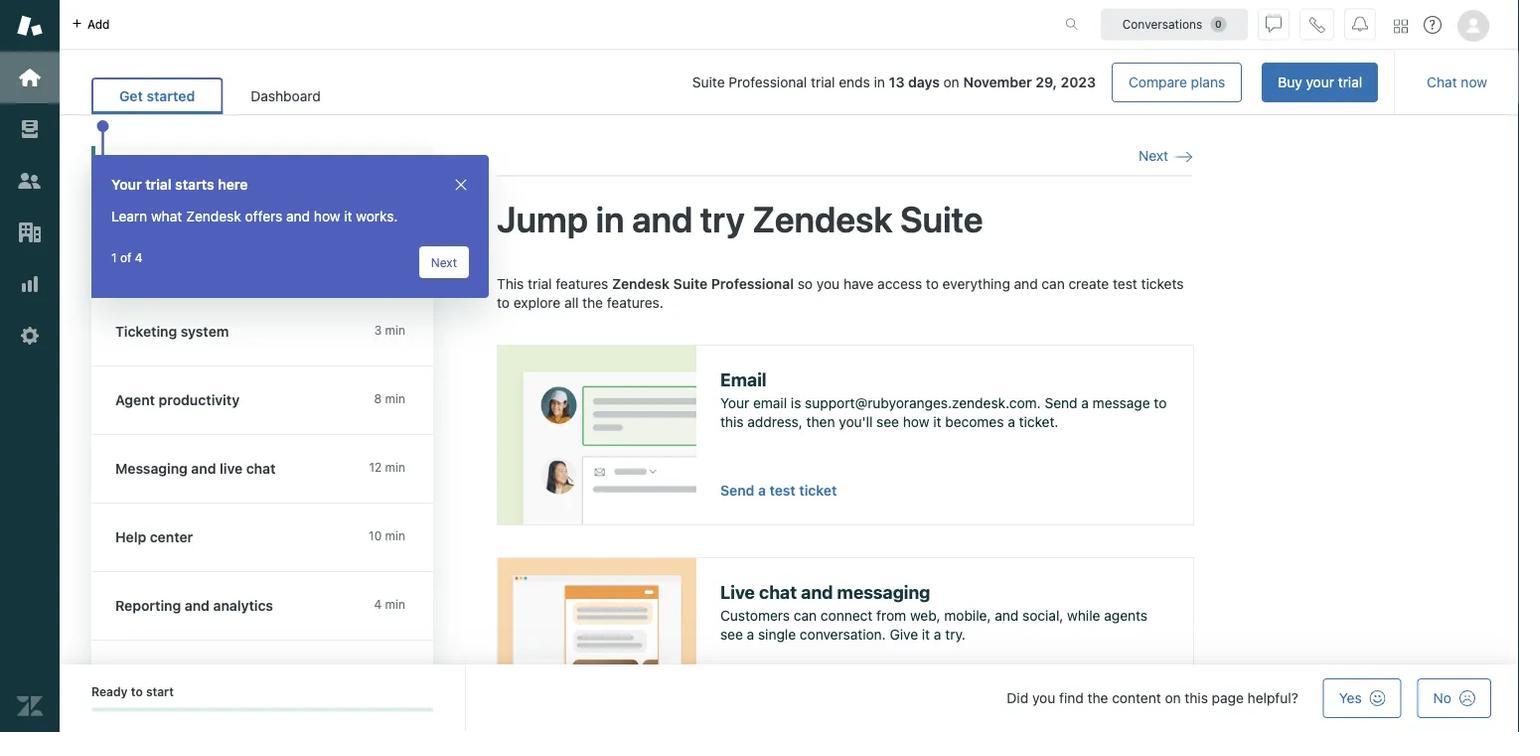 Task type: locate. For each thing, give the bounding box(es) containing it.
0 horizontal spatial in
[[596, 198, 625, 240]]

footer containing did you find the content on this page helpful?
[[60, 665, 1520, 732]]

0 vertical spatial your
[[1306, 74, 1335, 90]]

1 horizontal spatial test
[[1113, 275, 1138, 292]]

next button
[[1139, 147, 1193, 165], [419, 246, 469, 278]]

in right jump
[[596, 198, 625, 240]]

close image
[[453, 177, 469, 193]]

message
[[1093, 394, 1151, 411]]

and right everything
[[1014, 275, 1038, 292]]

0 horizontal spatial can
[[794, 607, 817, 624]]

trial left 'ends'
[[811, 74, 835, 90]]

give
[[890, 627, 918, 643]]

0 vertical spatial how
[[314, 208, 340, 225]]

next button inside your trial starts here dialog
[[419, 246, 469, 278]]

can
[[1042, 275, 1065, 292], [794, 607, 817, 624]]

your
[[1306, 74, 1335, 90], [169, 260, 197, 276]]

send down address,
[[721, 483, 755, 499]]

becomes
[[945, 414, 1004, 430]]

1 of 4 next
[[111, 250, 457, 269]]

a down the customers
[[747, 627, 755, 643]]

on right "days"
[[944, 74, 960, 90]]

did you find the content on this page helpful?
[[1007, 690, 1299, 707]]

0 vertical spatial professional
[[729, 74, 807, 90]]

channels
[[265, 216, 325, 232]]

1 vertical spatial professional
[[711, 275, 794, 292]]

1 horizontal spatial the
[[1088, 690, 1109, 707]]

0 vertical spatial next
[[1139, 148, 1169, 164]]

works.
[[356, 208, 398, 225]]

a left try.
[[934, 627, 942, 643]]

how left works.
[[314, 208, 340, 225]]

1 horizontal spatial in
[[874, 74, 885, 90]]

1 vertical spatial next
[[431, 255, 457, 269]]

get started image
[[17, 65, 43, 90]]

section
[[364, 63, 1379, 102]]

see down the customers
[[721, 627, 743, 643]]

you inside so you have access to everything and can create test tickets to explore all the features.
[[817, 275, 840, 292]]

0 vertical spatial next button
[[1139, 147, 1193, 165]]

on right content
[[1165, 690, 1181, 707]]

2 vertical spatial it
[[922, 627, 930, 643]]

0 horizontal spatial next
[[431, 255, 457, 269]]

0 horizontal spatial next button
[[419, 246, 469, 278]]

chat now button
[[1411, 63, 1504, 102]]

1 horizontal spatial can
[[1042, 275, 1065, 292]]

trial
[[1339, 74, 1363, 90], [811, 74, 835, 90], [145, 176, 172, 193], [528, 275, 552, 292]]

email
[[721, 368, 767, 390]]

1 vertical spatial your
[[169, 260, 197, 276]]

0 horizontal spatial on
[[944, 74, 960, 90]]

in
[[874, 74, 885, 90], [596, 198, 625, 240]]

1 horizontal spatial this
[[1185, 690, 1208, 707]]

and left the try
[[632, 198, 693, 240]]

page
[[1212, 690, 1244, 707]]

from
[[877, 607, 907, 624]]

everything
[[943, 275, 1011, 292]]

1 vertical spatial suite
[[900, 198, 983, 240]]

and
[[632, 198, 693, 240], [286, 208, 310, 225], [1014, 275, 1038, 292], [801, 581, 833, 603], [995, 607, 1019, 624]]

this inside email your email is support@rubyoranges.zendesk.com. send a message to this address, then you'll see how it becomes a ticket.
[[721, 414, 744, 430]]

3 heading from the top
[[91, 435, 453, 504]]

1 vertical spatial this
[[1185, 690, 1208, 707]]

you right did
[[1033, 690, 1056, 707]]

1 vertical spatial send
[[721, 483, 755, 499]]

this
[[497, 275, 524, 292]]

to down this
[[497, 295, 510, 311]]

start
[[146, 685, 174, 699]]

suite
[[693, 74, 725, 90], [900, 198, 983, 240], [673, 275, 708, 292]]

your right add
[[169, 260, 197, 276]]

0 vertical spatial the
[[583, 295, 603, 311]]

footer
[[60, 665, 1520, 732]]

tab list
[[91, 78, 349, 114]]

explore
[[514, 295, 561, 311]]

1 vertical spatial test
[[770, 483, 796, 499]]

so you have access to everything and can create test tickets to explore all the features.
[[497, 275, 1184, 311]]

the right all
[[583, 295, 603, 311]]

single
[[758, 627, 796, 643]]

chat now
[[1427, 74, 1488, 90]]

zendesk up so
[[753, 198, 893, 240]]

1 vertical spatial see
[[721, 627, 743, 643]]

and inside your trial starts here dialog
[[286, 208, 310, 225]]

0 vertical spatial this
[[721, 414, 744, 430]]

region
[[497, 274, 1195, 732]]

then
[[807, 414, 835, 430]]

can up single
[[794, 607, 817, 624]]

team
[[201, 260, 233, 276]]

how down support@rubyoranges.zendesk.com.
[[903, 414, 930, 430]]

compare plans button
[[1112, 63, 1243, 102]]

2 horizontal spatial it
[[933, 414, 942, 430]]

no
[[1434, 690, 1452, 707]]

1 horizontal spatial next
[[1139, 148, 1169, 164]]

2 vertical spatial suite
[[673, 275, 708, 292]]

zendesk products image
[[1394, 19, 1408, 33]]

1 vertical spatial you
[[1033, 690, 1056, 707]]

how
[[314, 208, 340, 225], [903, 414, 930, 430]]

and left social,
[[995, 607, 1019, 624]]

features
[[556, 275, 609, 292]]

1 horizontal spatial next button
[[1139, 147, 1193, 165]]

heading
[[91, 298, 453, 367], [91, 367, 453, 435], [91, 435, 453, 504], [91, 504, 453, 572], [91, 572, 453, 641], [91, 641, 453, 710]]

example of email conversation inside of the ticketing system and the customer is asking the agent about reimbursement policy. image
[[498, 346, 697, 525]]

0 vertical spatial can
[[1042, 275, 1065, 292]]

professional
[[729, 74, 807, 90], [711, 275, 794, 292]]

next button down compare
[[1139, 147, 1193, 165]]

is
[[791, 394, 801, 411]]

send inside email your email is support@rubyoranges.zendesk.com. send a message to this address, then you'll see how it becomes a ticket.
[[1045, 394, 1078, 411]]

1 vertical spatial in
[[596, 198, 625, 240]]

this inside footer
[[1185, 690, 1208, 707]]

and up 'connect' at the right
[[801, 581, 833, 603]]

6 heading from the top
[[91, 641, 453, 710]]

this
[[721, 414, 744, 430], [1185, 690, 1208, 707]]

1 horizontal spatial zendesk
[[612, 275, 670, 292]]

buy your trial
[[1278, 74, 1363, 90]]

your trial starts here dialog
[[91, 155, 489, 298]]

suite professional trial ends in 13 days on november 29, 2023
[[693, 74, 1096, 90]]

account
[[149, 171, 203, 188]]

progress-bar progress bar
[[91, 708, 433, 712]]

1 horizontal spatial send
[[1045, 394, 1078, 411]]

see inside email your email is support@rubyoranges.zendesk.com. send a message to this address, then you'll see how it becomes a ticket.
[[877, 414, 900, 430]]

1 heading from the top
[[91, 298, 453, 367]]

0 vertical spatial see
[[877, 414, 900, 430]]

1 vertical spatial next button
[[419, 246, 469, 278]]

try
[[701, 198, 745, 240]]

trial up explore
[[528, 275, 552, 292]]

here
[[218, 176, 248, 193]]

to
[[926, 275, 939, 292], [497, 295, 510, 311], [1154, 394, 1167, 411], [131, 685, 143, 699]]

0 vertical spatial suite
[[693, 74, 725, 90]]

it
[[344, 208, 352, 225], [933, 414, 942, 430], [922, 627, 930, 643]]

get help image
[[1424, 16, 1442, 34]]

trial right buy at the top of page
[[1339, 74, 1363, 90]]

1 horizontal spatial how
[[903, 414, 930, 430]]

1 vertical spatial how
[[903, 414, 930, 430]]

this left address,
[[721, 414, 744, 430]]

0 horizontal spatial zendesk
[[186, 208, 241, 225]]

support@rubyoranges.zendesk.com.
[[805, 394, 1041, 411]]

on
[[944, 74, 960, 90], [1165, 690, 1181, 707]]

your inside your trial starts here dialog
[[111, 176, 142, 193]]

and inside content-title region
[[632, 198, 693, 240]]

1 vertical spatial the
[[1088, 690, 1109, 707]]

0 horizontal spatial send
[[721, 483, 755, 499]]

0 vertical spatial you
[[817, 275, 840, 292]]

on inside section
[[944, 74, 960, 90]]

next button left this
[[419, 246, 469, 278]]

you inside footer
[[1033, 690, 1056, 707]]

1 horizontal spatial your
[[1306, 74, 1335, 90]]

0 horizontal spatial you
[[817, 275, 840, 292]]

in left 13
[[874, 74, 885, 90]]

a
[[1082, 394, 1089, 411], [1008, 414, 1016, 430], [758, 483, 766, 499], [747, 627, 755, 643], [934, 627, 942, 643]]

1 vertical spatial it
[[933, 414, 942, 430]]

all
[[565, 295, 579, 311]]

next
[[1139, 148, 1169, 164], [431, 255, 457, 269]]

buy your trial button
[[1262, 63, 1379, 102]]

this left page
[[1185, 690, 1208, 707]]

send up ticket.
[[1045, 394, 1078, 411]]

next down close 'image' in the left top of the page
[[431, 255, 457, 269]]

send
[[1045, 394, 1078, 411], [721, 483, 755, 499]]

access
[[878, 275, 922, 292]]

zendesk down starts
[[186, 208, 241, 225]]

find
[[1060, 690, 1084, 707]]

4
[[135, 250, 143, 264]]

0 vertical spatial on
[[944, 74, 960, 90]]

zendesk up features.
[[612, 275, 670, 292]]

professional left 'ends'
[[729, 74, 807, 90]]

1 horizontal spatial it
[[922, 627, 930, 643]]

professional left so
[[711, 275, 794, 292]]

zendesk inside content-title region
[[753, 198, 893, 240]]

on inside footer
[[1165, 690, 1181, 707]]

while
[[1068, 607, 1101, 624]]

2 horizontal spatial zendesk
[[753, 198, 893, 240]]

next down compare
[[1139, 148, 1169, 164]]

add your team
[[139, 260, 233, 276]]

buy
[[1278, 74, 1303, 90]]

it down support@rubyoranges.zendesk.com.
[[933, 414, 942, 430]]

to left 'start'
[[131, 685, 143, 699]]

get started
[[119, 88, 195, 104]]

you for have
[[817, 275, 840, 292]]

dashboard tab
[[223, 78, 349, 114]]

zendesk inside your trial starts here dialog
[[186, 208, 241, 225]]

0 vertical spatial it
[[344, 208, 352, 225]]

address,
[[748, 414, 803, 430]]

you right so
[[817, 275, 840, 292]]

your account heading
[[91, 146, 433, 202]]

0 horizontal spatial it
[[344, 208, 352, 225]]

0 vertical spatial send
[[1045, 394, 1078, 411]]

a left the message
[[1082, 394, 1089, 411]]

see right you'll
[[877, 414, 900, 430]]

0 horizontal spatial how
[[314, 208, 340, 225]]

and right offers
[[286, 208, 310, 225]]

compare plans
[[1129, 74, 1226, 90]]

1 vertical spatial on
[[1165, 690, 1181, 707]]

chat
[[759, 581, 797, 603]]

your inside section
[[1306, 74, 1335, 90]]

zendesk inside 'region'
[[612, 275, 670, 292]]

test right create
[[1113, 275, 1138, 292]]

test left "ticket"
[[770, 483, 796, 499]]

0 vertical spatial test
[[1113, 275, 1138, 292]]

can left create
[[1042, 275, 1065, 292]]

section containing compare plans
[[364, 63, 1379, 102]]

chat
[[1427, 74, 1458, 90]]

1 vertical spatial can
[[794, 607, 817, 624]]

trial up the what
[[145, 176, 172, 193]]

it left works.
[[344, 208, 352, 225]]

1 horizontal spatial see
[[877, 414, 900, 430]]

your
[[115, 171, 146, 188], [111, 176, 142, 193], [721, 394, 750, 411]]

0 horizontal spatial the
[[583, 295, 603, 311]]

email
[[753, 394, 787, 411]]

suite inside section
[[693, 74, 725, 90]]

views image
[[17, 116, 43, 142]]

your for your trial starts here
[[111, 176, 142, 193]]

0 horizontal spatial see
[[721, 627, 743, 643]]

0 horizontal spatial your
[[169, 260, 197, 276]]

1 horizontal spatial on
[[1165, 690, 1181, 707]]

0 horizontal spatial this
[[721, 414, 744, 430]]

your for add
[[169, 260, 197, 276]]

1 horizontal spatial you
[[1033, 690, 1056, 707]]

your inside your account dropdown button
[[115, 171, 146, 188]]

can inside so you have access to everything and can create test tickets to explore all the features.
[[1042, 275, 1065, 292]]

your for your account
[[115, 171, 146, 188]]

the right find
[[1088, 690, 1109, 707]]

you
[[817, 275, 840, 292], [1033, 690, 1056, 707]]

your right buy at the top of page
[[1306, 74, 1335, 90]]

it down web,
[[922, 627, 930, 643]]

zendesk
[[753, 198, 893, 240], [186, 208, 241, 225], [612, 275, 670, 292]]

to right the message
[[1154, 394, 1167, 411]]



Task type: describe. For each thing, give the bounding box(es) containing it.
a left ticket.
[[1008, 414, 1016, 430]]

of
[[120, 250, 132, 264]]

test inside so you have access to everything and can create test tickets to explore all the features.
[[1113, 275, 1138, 292]]

you'll
[[839, 414, 873, 430]]

compare
[[1129, 74, 1188, 90]]

a left "ticket"
[[758, 483, 766, 499]]

can inside the live chat and messaging customers can connect from web, mobile, and social, while agents see a single conversation. give it a try.
[[794, 607, 817, 624]]

ready
[[91, 685, 128, 699]]

zendesk support image
[[17, 13, 43, 39]]

what
[[151, 208, 182, 225]]

2 heading from the top
[[91, 367, 453, 435]]

customer support channels button
[[95, 202, 433, 246]]

and inside so you have access to everything and can create test tickets to explore all the features.
[[1014, 275, 1038, 292]]

customer support channels
[[139, 216, 325, 232]]

get
[[119, 88, 143, 104]]

your for buy
[[1306, 74, 1335, 90]]

offers
[[245, 208, 283, 225]]

4 heading from the top
[[91, 504, 453, 572]]

add your team button
[[95, 246, 433, 290]]

tab list containing get started
[[91, 78, 349, 114]]

the inside footer
[[1088, 690, 1109, 707]]

email your email is support@rubyoranges.zendesk.com. send a message to this address, then you'll see how it becomes a ticket.
[[721, 368, 1167, 430]]

mobile,
[[945, 607, 991, 624]]

agents
[[1104, 607, 1148, 624]]

to inside footer
[[131, 685, 143, 699]]

your trial starts here
[[111, 176, 248, 193]]

support
[[208, 216, 261, 232]]

see inside the live chat and messaging customers can connect from web, mobile, and social, while agents see a single conversation. give it a try.
[[721, 627, 743, 643]]

ticket.
[[1019, 414, 1059, 430]]

customer
[[139, 216, 205, 232]]

5 heading from the top
[[91, 572, 453, 641]]

it inside email your email is support@rubyoranges.zendesk.com. send a message to this address, then you'll see how it becomes a ticket.
[[933, 414, 942, 430]]

now
[[1461, 74, 1488, 90]]

2023
[[1061, 74, 1096, 90]]

tickets
[[1142, 275, 1184, 292]]

suite inside content-title region
[[900, 198, 983, 240]]

how inside email your email is support@rubyoranges.zendesk.com. send a message to this address, then you'll see how it becomes a ticket.
[[903, 414, 930, 430]]

customers image
[[17, 168, 43, 194]]

example of conversation inside of messaging and the customer is asking the agent about changing the size of the retail order. image
[[498, 558, 697, 732]]

main element
[[0, 0, 60, 732]]

so
[[798, 275, 813, 292]]

trial inside 'region'
[[528, 275, 552, 292]]

helpful?
[[1248, 690, 1299, 707]]

zendesk image
[[17, 694, 43, 720]]

no button
[[1418, 679, 1492, 719]]

this trial features zendesk suite professional
[[497, 275, 794, 292]]

your account
[[115, 171, 203, 188]]

ticket
[[799, 483, 837, 499]]

ready to start
[[91, 685, 174, 699]]

connect
[[821, 607, 873, 624]]

dashboard
[[251, 88, 321, 104]]

send a test ticket link
[[721, 483, 837, 499]]

jump
[[497, 198, 588, 240]]

jump in and try zendesk suite
[[497, 198, 983, 240]]

web,
[[910, 607, 941, 624]]

trial inside dialog
[[145, 176, 172, 193]]

professional inside 'region'
[[711, 275, 794, 292]]

to right access
[[926, 275, 939, 292]]

customers
[[721, 607, 790, 624]]

region containing email
[[497, 274, 1195, 732]]

it inside your trial starts here dialog
[[344, 208, 352, 225]]

conversation.
[[800, 627, 886, 643]]

ends
[[839, 74, 870, 90]]

0 vertical spatial in
[[874, 74, 885, 90]]

your inside email your email is support@rubyoranges.zendesk.com. send a message to this address, then you'll see how it becomes a ticket.
[[721, 394, 750, 411]]

you for find
[[1033, 690, 1056, 707]]

conversations
[[1123, 17, 1203, 31]]

your account button
[[91, 146, 429, 202]]

the inside so you have access to everything and can create test tickets to explore all the features.
[[583, 295, 603, 311]]

learn what zendesk offers and how it works.
[[111, 208, 398, 225]]

yes
[[1339, 690, 1362, 707]]

content
[[1112, 690, 1162, 707]]

29,
[[1036, 74, 1057, 90]]

trial inside button
[[1339, 74, 1363, 90]]

try.
[[945, 627, 966, 643]]

learn
[[111, 208, 147, 225]]

how inside your trial starts here dialog
[[314, 208, 340, 225]]

send a test ticket
[[721, 483, 837, 499]]

13
[[889, 74, 905, 90]]

did
[[1007, 690, 1029, 707]]

admin image
[[17, 323, 43, 349]]

content-title region
[[497, 196, 1193, 242]]

next inside 1 of 4 next
[[431, 255, 457, 269]]

in inside content-title region
[[596, 198, 625, 240]]

add
[[139, 260, 165, 276]]

create
[[1069, 275, 1109, 292]]

yes button
[[1324, 679, 1402, 719]]

live
[[721, 581, 755, 603]]

0 horizontal spatial test
[[770, 483, 796, 499]]

professional inside section
[[729, 74, 807, 90]]

organizations image
[[17, 220, 43, 245]]

days
[[908, 74, 940, 90]]

plans
[[1191, 74, 1226, 90]]

1
[[111, 250, 117, 264]]

it inside the live chat and messaging customers can connect from web, mobile, and social, while agents see a single conversation. give it a try.
[[922, 627, 930, 643]]

started
[[147, 88, 195, 104]]

conversations button
[[1101, 8, 1248, 40]]

to inside email your email is support@rubyoranges.zendesk.com. send a message to this address, then you'll see how it becomes a ticket.
[[1154, 394, 1167, 411]]

starts
[[175, 176, 214, 193]]

november
[[964, 74, 1032, 90]]

November 29, 2023 text field
[[964, 74, 1096, 90]]

suite inside 'region'
[[673, 275, 708, 292]]

reporting image
[[17, 271, 43, 297]]

live chat and messaging customers can connect from web, mobile, and social, while agents see a single conversation. give it a try.
[[721, 581, 1148, 643]]



Task type: vqa. For each thing, say whether or not it's contained in the screenshot.
The Customer Link to the left
no



